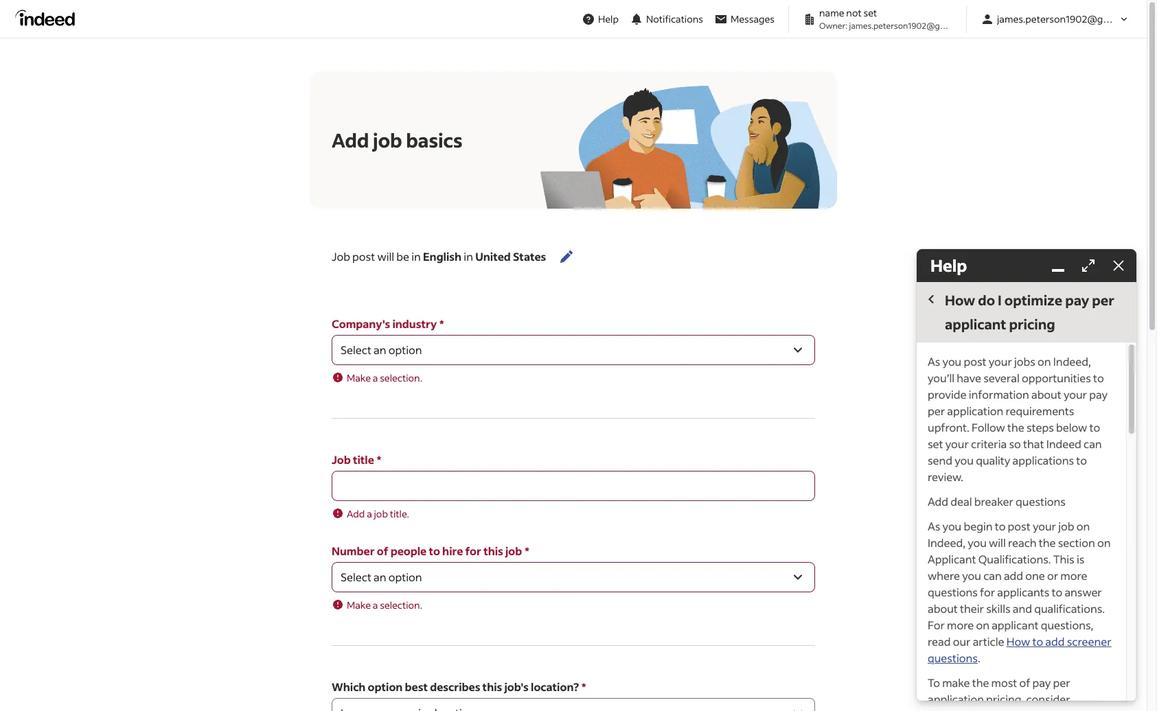 Task type: locate. For each thing, give the bounding box(es) containing it.
2 error image from the top
[[332, 599, 344, 611]]

qualifications.
[[1035, 602, 1105, 616]]

0 vertical spatial a
[[373, 372, 378, 385]]

indeed, inside 'as you post your jobs on indeed, you'll have several opportunities to provide information about your pay per application requirements upfront. follow the steps below to set your criteria so that indeed can send you quality applications to review.'
[[1054, 354, 1091, 369]]

this
[[484, 544, 503, 558], [483, 680, 502, 694]]

how inside how do i optimize pay per applicant pricing
[[945, 291, 976, 309]]

per down expand view image
[[1092, 291, 1115, 309]]

2 job from the top
[[332, 453, 351, 467]]

that
[[1023, 437, 1044, 451]]

owner:
[[819, 21, 848, 31]]

1 horizontal spatial james.peterson1902@gmail.com
[[997, 12, 1143, 25]]

.
[[978, 651, 981, 666]]

0 vertical spatial selection.
[[380, 372, 422, 385]]

as inside as you begin to post your job on indeed, you will reach the section on applicant qualifications. this is where you can add one or more questions for applicants to answer about their skills and qualifications. for more on applicant questions, read our article
[[928, 519, 941, 534]]

one
[[1026, 569, 1045, 583], [977, 709, 997, 712]]

job left title.
[[374, 508, 388, 521]]

0 horizontal spatial help
[[598, 12, 619, 25]]

1 horizontal spatial about
[[1032, 387, 1062, 402]]

0 vertical spatial for
[[465, 544, 481, 558]]

for right hire
[[465, 544, 481, 558]]

0 vertical spatial how
[[945, 291, 976, 309]]

job for job title *
[[332, 453, 351, 467]]

to down questions,
[[1033, 635, 1044, 649]]

1 vertical spatial a
[[367, 508, 372, 521]]

united
[[475, 249, 511, 264]]

0 vertical spatial applicant
[[945, 315, 1007, 333]]

information
[[969, 387, 1030, 402]]

1 horizontal spatial set
[[928, 437, 943, 451]]

application up including at the bottom right of page
[[928, 692, 984, 707]]

you right send
[[955, 453, 974, 468]]

error image
[[332, 508, 344, 520], [332, 599, 344, 611]]

1 horizontal spatial one
[[1026, 569, 1045, 583]]

not
[[846, 6, 862, 19]]

1 vertical spatial selection.
[[380, 599, 422, 612]]

0 horizontal spatial in
[[412, 249, 421, 264]]

2 horizontal spatial per
[[1092, 291, 1115, 309]]

questions down 'our'
[[928, 651, 978, 666]]

more
[[1061, 569, 1088, 583], [947, 618, 974, 633], [1012, 709, 1039, 712]]

can down qualifications.
[[984, 569, 1002, 583]]

applicant down 'do'
[[945, 315, 1007, 333]]

questions
[[1016, 495, 1066, 509], [928, 585, 978, 600], [928, 651, 978, 666], [1041, 709, 1091, 712]]

1 vertical spatial about
[[928, 602, 958, 616]]

1 horizontal spatial for
[[980, 585, 995, 600]]

in left "united"
[[464, 249, 473, 264]]

on
[[1038, 354, 1051, 369], [1077, 519, 1090, 534], [1098, 536, 1111, 550], [976, 618, 990, 633]]

1 selection. from the top
[[380, 372, 422, 385]]

james.peterson1902@gmail.com inside the name not set owner: james.peterson1902@gmail.com
[[849, 21, 974, 31]]

about inside 'as you post your jobs on indeed, you'll have several opportunities to provide information about your pay per application requirements upfront. follow the steps below to set your criteria so that indeed can send you quality applications to review.'
[[1032, 387, 1062, 402]]

pay up consider
[[1033, 676, 1051, 690]]

2 make a selection. from the top
[[347, 599, 422, 612]]

0 vertical spatial will
[[377, 249, 394, 264]]

in right be
[[412, 249, 421, 264]]

more up 'our'
[[947, 618, 974, 633]]

make a selection. right error image
[[347, 372, 422, 385]]

one down pricing,
[[977, 709, 997, 712]]

most
[[992, 676, 1018, 690]]

1 horizontal spatial indeed,
[[1054, 354, 1091, 369]]

job left be
[[332, 249, 350, 264]]

2 vertical spatial the
[[972, 676, 989, 690]]

more down is
[[1061, 569, 1088, 583]]

post up reach
[[1008, 519, 1031, 534]]

a for title
[[367, 508, 372, 521]]

job
[[373, 127, 402, 152], [374, 508, 388, 521], [1059, 519, 1075, 534], [506, 544, 522, 558]]

you down applicant
[[963, 569, 982, 583]]

post
[[352, 249, 375, 264], [964, 354, 987, 369], [1008, 519, 1031, 534]]

questions down consider
[[1041, 709, 1091, 712]]

0 horizontal spatial add
[[1004, 569, 1024, 583]]

0 horizontal spatial more
[[947, 618, 974, 633]]

per inside 'as you post your jobs on indeed, you'll have several opportunities to provide information about your pay per application requirements upfront. follow the steps below to set your criteria so that indeed can send you quality applications to review.'
[[928, 404, 945, 418]]

so
[[1009, 437, 1021, 451]]

expand view image
[[1080, 258, 1097, 274]]

1 vertical spatial make a selection.
[[347, 599, 422, 612]]

job left 'basics'
[[373, 127, 402, 152]]

job right hire
[[506, 544, 522, 558]]

per up consider
[[1053, 676, 1071, 690]]

the left most
[[972, 676, 989, 690]]

breaker
[[975, 495, 1014, 509]]

1 vertical spatial indeed,
[[928, 536, 966, 550]]

1 horizontal spatial post
[[964, 354, 987, 369]]

0 horizontal spatial how
[[945, 291, 976, 309]]

a left title.
[[367, 508, 372, 521]]

of right most
[[1020, 676, 1031, 690]]

how left 'do'
[[945, 291, 976, 309]]

0 horizontal spatial james.peterson1902@gmail.com
[[849, 21, 974, 31]]

you
[[943, 354, 962, 369], [955, 453, 974, 468], [943, 519, 962, 534], [968, 536, 987, 550], [963, 569, 982, 583]]

indeed, up opportunities
[[1054, 354, 1091, 369]]

about up the requirements
[[1032, 387, 1062, 402]]

1 horizontal spatial will
[[989, 536, 1006, 550]]

1 vertical spatial of
[[1020, 676, 1031, 690]]

their
[[960, 602, 984, 616]]

2 vertical spatial post
[[1008, 519, 1031, 534]]

a right error image
[[373, 372, 378, 385]]

per inside the to make the most of pay per application pricing, consider including one or more questions
[[1053, 676, 1071, 690]]

1 vertical spatial application
[[928, 692, 984, 707]]

0 horizontal spatial will
[[377, 249, 394, 264]]

0 vertical spatial pay
[[1066, 291, 1090, 309]]

per
[[1092, 291, 1115, 309], [928, 404, 945, 418], [1053, 676, 1071, 690]]

screener
[[1067, 635, 1112, 649]]

set up send
[[928, 437, 943, 451]]

0 vertical spatial help
[[598, 12, 619, 25]]

skills
[[986, 602, 1011, 616]]

pricing
[[1009, 315, 1056, 333]]

or down pricing,
[[999, 709, 1010, 712]]

1 vertical spatial post
[[964, 354, 987, 369]]

criteria
[[971, 437, 1007, 451]]

0 vertical spatial job
[[332, 249, 350, 264]]

1 make from the top
[[347, 372, 371, 385]]

questions inside how to add screener questions
[[928, 651, 978, 666]]

where
[[928, 569, 960, 583]]

0 horizontal spatial or
[[999, 709, 1010, 712]]

how do i optimize pay per applicant pricing
[[945, 291, 1115, 333]]

1 vertical spatial per
[[928, 404, 945, 418]]

0 vertical spatial about
[[1032, 387, 1062, 402]]

0 vertical spatial per
[[1092, 291, 1115, 309]]

about
[[1032, 387, 1062, 402], [928, 602, 958, 616]]

as you begin to post your job on indeed, you will reach the section on applicant qualifications. this is where you can add one or more questions for applicants to answer about their skills and qualifications. for more on applicant questions, read our article
[[928, 519, 1111, 649]]

1 vertical spatial can
[[984, 569, 1002, 583]]

to down the 'indeed'
[[1077, 453, 1087, 468]]

2 as from the top
[[928, 519, 941, 534]]

make right error image
[[347, 372, 371, 385]]

as up the you'll
[[928, 354, 941, 369]]

selection. down people
[[380, 599, 422, 612]]

quality
[[976, 453, 1011, 468]]

the up this
[[1039, 536, 1056, 550]]

pay inside the to make the most of pay per application pricing, consider including one or more questions
[[1033, 676, 1051, 690]]

how right article
[[1007, 635, 1031, 649]]

0 vertical spatial more
[[1061, 569, 1088, 583]]

error image down number
[[332, 599, 344, 611]]

section
[[1058, 536, 1095, 550]]

more down pricing,
[[1012, 709, 1039, 712]]

james.peterson1902@gmail.com inside james.peterson1902@gmail.com popup button
[[997, 12, 1143, 25]]

0 horizontal spatial set
[[864, 6, 877, 19]]

application
[[947, 404, 1004, 418], [928, 692, 984, 707]]

one up applicants
[[1026, 569, 1045, 583]]

help
[[598, 12, 619, 25], [931, 255, 967, 276]]

selection. down company's industry *
[[380, 372, 422, 385]]

0 vertical spatial add
[[1004, 569, 1024, 583]]

as for as you post your jobs on indeed, you'll have several opportunities to provide information about your pay per application requirements upfront. follow the steps below to set your criteria so that indeed can send you quality applications to review.
[[928, 354, 941, 369]]

applicant
[[945, 315, 1007, 333], [992, 618, 1039, 633]]

your up reach
[[1033, 519, 1056, 534]]

1 as from the top
[[928, 354, 941, 369]]

of
[[377, 544, 388, 558], [1020, 676, 1031, 690]]

can inside as you begin to post your job on indeed, you will reach the section on applicant qualifications. this is where you can add one or more questions for applicants to answer about their skills and qualifications. for more on applicant questions, read our article
[[984, 569, 1002, 583]]

1 vertical spatial job
[[332, 453, 351, 467]]

job's
[[505, 680, 529, 694]]

indeed, inside as you begin to post your job on indeed, you will reach the section on applicant qualifications. this is where you can add one or more questions for applicants to answer about their skills and qualifications. for more on applicant questions, read our article
[[928, 536, 966, 550]]

add down qualifications.
[[1004, 569, 1024, 583]]

make down number
[[347, 599, 371, 612]]

2 horizontal spatial post
[[1008, 519, 1031, 534]]

can inside 'as you post your jobs on indeed, you'll have several opportunities to provide information about your pay per application requirements upfront. follow the steps below to set your criteria so that indeed can send you quality applications to review.'
[[1084, 437, 1102, 451]]

or down this
[[1047, 569, 1059, 583]]

set
[[864, 6, 877, 19], [928, 437, 943, 451]]

0 vertical spatial error image
[[332, 508, 344, 520]]

application inside the to make the most of pay per application pricing, consider including one or more questions
[[928, 692, 984, 707]]

1 vertical spatial how
[[1007, 635, 1031, 649]]

the inside 'as you post your jobs on indeed, you'll have several opportunities to provide information about your pay per application requirements upfront. follow the steps below to set your criteria so that indeed can send you quality applications to review.'
[[1008, 420, 1025, 435]]

this right hire
[[484, 544, 503, 558]]

will up qualifications.
[[989, 536, 1006, 550]]

of left people
[[377, 544, 388, 558]]

0 vertical spatial can
[[1084, 437, 1102, 451]]

english
[[423, 249, 462, 264]]

notifications button
[[624, 4, 709, 34]]

can down below
[[1084, 437, 1102, 451]]

0 vertical spatial indeed,
[[1054, 354, 1091, 369]]

your down upfront.
[[946, 437, 969, 451]]

a
[[373, 372, 378, 385], [367, 508, 372, 521], [373, 599, 378, 612]]

for
[[465, 544, 481, 558], [980, 585, 995, 600]]

a down number
[[373, 599, 378, 612]]

1 horizontal spatial in
[[464, 249, 473, 264]]

set right not
[[864, 6, 877, 19]]

1 vertical spatial applicant
[[992, 618, 1039, 633]]

0 vertical spatial set
[[864, 6, 877, 19]]

for up 'skills'
[[980, 585, 995, 600]]

or
[[1047, 569, 1059, 583], [999, 709, 1010, 712]]

to
[[928, 676, 940, 690]]

None field
[[332, 471, 815, 501]]

to
[[1094, 371, 1104, 385], [1090, 420, 1101, 435], [1077, 453, 1087, 468], [995, 519, 1006, 534], [429, 544, 440, 558], [1052, 585, 1063, 600], [1033, 635, 1044, 649]]

in
[[412, 249, 421, 264], [464, 249, 473, 264]]

per down provide
[[928, 404, 945, 418]]

notifications
[[646, 12, 703, 25]]

0 vertical spatial application
[[947, 404, 1004, 418]]

0 horizontal spatial can
[[984, 569, 1002, 583]]

pay
[[1066, 291, 1090, 309], [1090, 387, 1108, 402], [1033, 676, 1051, 690]]

requirements
[[1006, 404, 1075, 418]]

to right opportunities
[[1094, 371, 1104, 385]]

0 vertical spatial make
[[347, 372, 371, 385]]

1 make a selection. from the top
[[347, 372, 422, 385]]

0 horizontal spatial one
[[977, 709, 997, 712]]

2 vertical spatial per
[[1053, 676, 1071, 690]]

basics
[[406, 127, 463, 152]]

or inside as you begin to post your job on indeed, you will reach the section on applicant qualifications. this is where you can add one or more questions for applicants to answer about their skills and qualifications. for more on applicant questions, read our article
[[1047, 569, 1059, 583]]

make a selection. down people
[[347, 599, 422, 612]]

applicant
[[928, 552, 976, 567]]

1 horizontal spatial the
[[1008, 420, 1025, 435]]

make a selection.
[[347, 372, 422, 385], [347, 599, 422, 612]]

selection.
[[380, 372, 422, 385], [380, 599, 422, 612]]

1 job from the top
[[332, 249, 350, 264]]

1 horizontal spatial or
[[1047, 569, 1059, 583]]

1 vertical spatial pay
[[1090, 387, 1108, 402]]

job
[[332, 249, 350, 264], [332, 453, 351, 467]]

add
[[332, 127, 369, 152], [928, 495, 949, 509], [347, 508, 365, 521]]

error image
[[332, 372, 344, 384]]

i
[[998, 291, 1002, 309]]

error image left add a job title.
[[332, 508, 344, 520]]

how to add screener questions
[[928, 635, 1112, 666]]

pay down expand view image
[[1066, 291, 1090, 309]]

on right jobs
[[1038, 354, 1051, 369]]

0 vertical spatial as
[[928, 354, 941, 369]]

reach
[[1008, 536, 1037, 550]]

you down begin
[[968, 536, 987, 550]]

indeed, up applicant
[[928, 536, 966, 550]]

questions down where
[[928, 585, 978, 600]]

post left be
[[352, 249, 375, 264]]

1 vertical spatial the
[[1039, 536, 1056, 550]]

title.
[[390, 508, 409, 521]]

post inside as you begin to post your job on indeed, you will reach the section on applicant qualifications. this is where you can add one or more questions for applicants to answer about their skills and qualifications. for more on applicant questions, read our article
[[1008, 519, 1031, 534]]

applicant inside how do i optimize pay per applicant pricing
[[945, 315, 1007, 333]]

pay down opportunities
[[1090, 387, 1108, 402]]

1 vertical spatial help
[[931, 255, 967, 276]]

indeed
[[1047, 437, 1082, 451]]

add down questions,
[[1046, 635, 1065, 649]]

2 horizontal spatial the
[[1039, 536, 1056, 550]]

1 vertical spatial error image
[[332, 599, 344, 611]]

make a selection. for industry
[[347, 372, 422, 385]]

applicant down the and
[[992, 618, 1039, 633]]

about up for
[[928, 602, 958, 616]]

1 vertical spatial set
[[928, 437, 943, 451]]

1 horizontal spatial can
[[1084, 437, 1102, 451]]

job up section
[[1059, 519, 1075, 534]]

the
[[1008, 420, 1025, 435], [1039, 536, 1056, 550], [972, 676, 989, 690]]

how to add screener questions link
[[928, 635, 1112, 666]]

2 vertical spatial more
[[1012, 709, 1039, 712]]

1 error image from the top
[[332, 508, 344, 520]]

begin
[[964, 519, 993, 534]]

1 vertical spatial as
[[928, 519, 941, 534]]

0 vertical spatial or
[[1047, 569, 1059, 583]]

application up follow
[[947, 404, 1004, 418]]

will left be
[[377, 249, 394, 264]]

job left title
[[332, 453, 351, 467]]

1 horizontal spatial add
[[1046, 635, 1065, 649]]

0 horizontal spatial about
[[928, 602, 958, 616]]

1 vertical spatial will
[[989, 536, 1006, 550]]

to right below
[[1090, 420, 1101, 435]]

post up have at bottom
[[964, 354, 987, 369]]

a for industry
[[373, 372, 378, 385]]

0 vertical spatial the
[[1008, 420, 1025, 435]]

1 horizontal spatial per
[[1053, 676, 1071, 690]]

2 make from the top
[[347, 599, 371, 612]]

0 horizontal spatial indeed,
[[928, 536, 966, 550]]

as up applicant
[[928, 519, 941, 534]]

the inside as you begin to post your job on indeed, you will reach the section on applicant qualifications. this is where you can add one or more questions for applicants to answer about their skills and qualifications. for more on applicant questions, read our article
[[1039, 536, 1056, 550]]

0 vertical spatial one
[[1026, 569, 1045, 583]]

will inside as you begin to post your job on indeed, you will reach the section on applicant qualifications. this is where you can add one or more questions for applicants to answer about their skills and qualifications. for more on applicant questions, read our article
[[989, 536, 1006, 550]]

1 vertical spatial add
[[1046, 635, 1065, 649]]

0 horizontal spatial post
[[352, 249, 375, 264]]

which option best describes this job's location? *
[[332, 680, 586, 694]]

james.peterson1902@gmail.com
[[997, 12, 1143, 25], [849, 21, 974, 31]]

1 horizontal spatial of
[[1020, 676, 1031, 690]]

1 vertical spatial one
[[977, 709, 997, 712]]

applicant inside as you begin to post your job on indeed, you will reach the section on applicant qualifications. this is where you can add one or more questions for applicants to answer about their skills and qualifications. for more on applicant questions, read our article
[[992, 618, 1039, 633]]

0 horizontal spatial the
[[972, 676, 989, 690]]

0 vertical spatial make a selection.
[[347, 372, 422, 385]]

how inside how to add screener questions
[[1007, 635, 1031, 649]]

1 horizontal spatial how
[[1007, 635, 1031, 649]]

0 vertical spatial of
[[377, 544, 388, 558]]

questions inside the to make the most of pay per application pricing, consider including one or more questions
[[1041, 709, 1091, 712]]

make a selection. for of
[[347, 599, 422, 612]]

this left job's
[[483, 680, 502, 694]]

more inside the to make the most of pay per application pricing, consider including one or more questions
[[1012, 709, 1039, 712]]

1 vertical spatial or
[[999, 709, 1010, 712]]

1 horizontal spatial more
[[1012, 709, 1039, 712]]

as inside 'as you post your jobs on indeed, you'll have several opportunities to provide information about your pay per application requirements upfront. follow the steps below to set your criteria so that indeed can send you quality applications to review.'
[[928, 354, 941, 369]]

close image
[[1111, 258, 1127, 274]]

the up so
[[1008, 420, 1025, 435]]

2 selection. from the top
[[380, 599, 422, 612]]

2 vertical spatial a
[[373, 599, 378, 612]]

make for company's
[[347, 372, 371, 385]]

0 horizontal spatial per
[[928, 404, 945, 418]]

job title *
[[332, 453, 381, 467]]

job inside as you begin to post your job on indeed, you will reach the section on applicant qualifications. this is where you can add one or more questions for applicants to answer about their skills and qualifications. for more on applicant questions, read our article
[[1059, 519, 1075, 534]]

2 vertical spatial pay
[[1033, 676, 1051, 690]]

1 vertical spatial for
[[980, 585, 995, 600]]

job for job post will be in english in united states
[[332, 249, 350, 264]]

1 vertical spatial make
[[347, 599, 371, 612]]

as for as you begin to post your job on indeed, you will reach the section on applicant qualifications. this is where you can add one or more questions for applicants to answer about their skills and qualifications. for more on applicant questions, read our article
[[928, 519, 941, 534]]



Task type: describe. For each thing, give the bounding box(es) containing it.
as you post your jobs on indeed, you'll have several opportunities to provide information about your pay per application requirements upfront. follow the steps below to set your criteria so that indeed can send you quality applications to review.
[[928, 354, 1108, 484]]

to up qualifications.
[[1052, 585, 1063, 600]]

steps
[[1027, 420, 1054, 435]]

1 in from the left
[[412, 249, 421, 264]]

jobs
[[1015, 354, 1036, 369]]

one inside as you begin to post your job on indeed, you will reach the section on applicant qualifications. this is where you can add one or more questions for applicants to answer about their skills and qualifications. for more on applicant questions, read our article
[[1026, 569, 1045, 583]]

on up article
[[976, 618, 990, 633]]

add inside how to add screener questions
[[1046, 635, 1065, 649]]

pay inside how do i optimize pay per applicant pricing
[[1066, 291, 1090, 309]]

your inside as you begin to post your job on indeed, you will reach the section on applicant qualifications. this is where you can add one or more questions for applicants to answer about their skills and qualifications. for more on applicant questions, read our article
[[1033, 519, 1056, 534]]

which
[[332, 680, 366, 694]]

upfront.
[[928, 420, 970, 435]]

0 vertical spatial this
[[484, 544, 503, 558]]

company's industry *
[[332, 317, 444, 331]]

james.peterson1902@gmail.com button
[[975, 6, 1143, 32]]

best
[[405, 680, 428, 694]]

how for to
[[1007, 635, 1031, 649]]

to make the most of pay per application pricing, consider including one or more questions 
[[928, 676, 1100, 712]]

provide
[[928, 387, 967, 402]]

our
[[953, 635, 971, 649]]

0 horizontal spatial for
[[465, 544, 481, 558]]

name not set owner: james.peterson1902@gmail.com element
[[797, 5, 974, 32]]

optimize
[[1005, 291, 1063, 309]]

add job basics
[[332, 127, 463, 152]]

post inside 'as you post your jobs on indeed, you'll have several opportunities to provide information about your pay per application requirements upfront. follow the steps below to set your criteria so that indeed can send you quality applications to review.'
[[964, 354, 987, 369]]

location?
[[531, 680, 579, 694]]

or inside the to make the most of pay per application pricing, consider including one or more questions
[[999, 709, 1010, 712]]

pricing,
[[986, 692, 1024, 707]]

people
[[391, 544, 427, 558]]

number
[[332, 544, 375, 558]]

company's
[[332, 317, 390, 331]]

read
[[928, 635, 951, 649]]

questions,
[[1041, 618, 1094, 633]]

add deal breaker questions
[[928, 495, 1066, 509]]

industry
[[393, 317, 437, 331]]

applications
[[1013, 453, 1074, 468]]

for
[[928, 618, 945, 633]]

one inside the to make the most of pay per application pricing, consider including one or more questions
[[977, 709, 997, 712]]

review.
[[928, 470, 964, 484]]

of inside the to make the most of pay per application pricing, consider including one or more questions
[[1020, 676, 1031, 690]]

to left hire
[[429, 544, 440, 558]]

application inside 'as you post your jobs on indeed, you'll have several opportunities to provide information about your pay per application requirements upfront. follow the steps below to set your criteria so that indeed can send you quality applications to review.'
[[947, 404, 1004, 418]]

deal
[[951, 495, 972, 509]]

name not set owner: james.peterson1902@gmail.com
[[819, 6, 974, 31]]

add a job title.
[[347, 508, 409, 521]]

states
[[513, 249, 546, 264]]

your up several
[[989, 354, 1012, 369]]

minimize image
[[1050, 258, 1067, 274]]

1 vertical spatial this
[[483, 680, 502, 694]]

error image for number of people to hire for this job
[[332, 599, 344, 611]]

opportunities
[[1022, 371, 1091, 385]]

and
[[1013, 602, 1032, 616]]

job post will be in english in united states
[[332, 249, 546, 264]]

several
[[984, 371, 1020, 385]]

option
[[368, 680, 403, 694]]

including
[[928, 709, 975, 712]]

selection. for industry
[[380, 372, 422, 385]]

how for do
[[945, 291, 976, 309]]

the inside the to make the most of pay per application pricing, consider including one or more questions
[[972, 676, 989, 690]]

on right section
[[1098, 536, 1111, 550]]

add inside as you begin to post your job on indeed, you will reach the section on applicant qualifications. this is where you can add one or more questions for applicants to answer about their skills and qualifications. for more on applicant questions, read our article
[[1004, 569, 1024, 583]]

you up the you'll
[[943, 354, 962, 369]]

name
[[819, 6, 845, 19]]

follow
[[972, 420, 1005, 435]]

2 in from the left
[[464, 249, 473, 264]]

add for add deal breaker questions
[[928, 495, 949, 509]]

2 horizontal spatial more
[[1061, 569, 1088, 583]]

about inside as you begin to post your job on indeed, you will reach the section on applicant qualifications. this is where you can add one or more questions for applicants to answer about their skills and qualifications. for more on applicant questions, read our article
[[928, 602, 958, 616]]

your down opportunities
[[1064, 387, 1087, 402]]

how do i optimize pay per applicant pricing button
[[923, 288, 1131, 337]]

make for number
[[347, 599, 371, 612]]

below
[[1056, 420, 1088, 435]]

this
[[1054, 552, 1075, 567]]

set inside the name not set owner: james.peterson1902@gmail.com
[[864, 6, 877, 19]]

number of people to hire for this job *
[[332, 544, 529, 558]]

0 vertical spatial post
[[352, 249, 375, 264]]

applicants
[[998, 585, 1050, 600]]

set inside 'as you post your jobs on indeed, you'll have several opportunities to provide information about your pay per application requirements upfront. follow the steps below to set your criteria so that indeed can send you quality applications to review.'
[[928, 437, 943, 451]]

do
[[978, 291, 995, 309]]

help button
[[576, 6, 624, 32]]

selection. for of
[[380, 599, 422, 612]]

describes
[[430, 680, 480, 694]]

for inside as you begin to post your job on indeed, you will reach the section on applicant qualifications. this is where you can add one or more questions for applicants to answer about their skills and qualifications. for more on applicant questions, read our article
[[980, 585, 995, 600]]

1 horizontal spatial help
[[931, 255, 967, 276]]

to inside how to add screener questions
[[1033, 635, 1044, 649]]

help inside button
[[598, 12, 619, 25]]

error image for job title
[[332, 508, 344, 520]]

consider
[[1027, 692, 1071, 707]]

on inside 'as you post your jobs on indeed, you'll have several opportunities to provide information about your pay per application requirements upfront. follow the steps below to set your criteria so that indeed can send you quality applications to review.'
[[1038, 354, 1051, 369]]

title
[[353, 453, 374, 467]]

you'll
[[928, 371, 955, 385]]

add for add job basics
[[332, 127, 369, 152]]

per inside how do i optimize pay per applicant pricing
[[1092, 291, 1115, 309]]

pay inside 'as you post your jobs on indeed, you'll have several opportunities to provide information about your pay per application requirements upfront. follow the steps below to set your criteria so that indeed can send you quality applications to review.'
[[1090, 387, 1108, 402]]

make
[[943, 676, 970, 690]]

hire
[[442, 544, 463, 558]]

a for of
[[373, 599, 378, 612]]

questions inside as you begin to post your job on indeed, you will reach the section on applicant qualifications. this is where you can add one or more questions for applicants to answer about their skills and qualifications. for more on applicant questions, read our article
[[928, 585, 978, 600]]

have
[[957, 371, 982, 385]]

send
[[928, 453, 953, 468]]

messages link
[[709, 6, 780, 32]]

qualifications.
[[979, 552, 1051, 567]]

messages
[[731, 12, 775, 25]]

0 horizontal spatial of
[[377, 544, 388, 558]]

article
[[973, 635, 1005, 649]]

on up section
[[1077, 519, 1090, 534]]

you left begin
[[943, 519, 962, 534]]

answer
[[1065, 585, 1102, 600]]

questions down applications
[[1016, 495, 1066, 509]]

is
[[1077, 552, 1085, 567]]

add for add a job title.
[[347, 508, 365, 521]]

be
[[397, 249, 409, 264]]

to right begin
[[995, 519, 1006, 534]]

job post language or country image
[[559, 249, 575, 265]]

1 vertical spatial more
[[947, 618, 974, 633]]

indeed home image
[[15, 9, 81, 26]]



Task type: vqa. For each thing, say whether or not it's contained in the screenshot.
the 'Sponsored'
no



